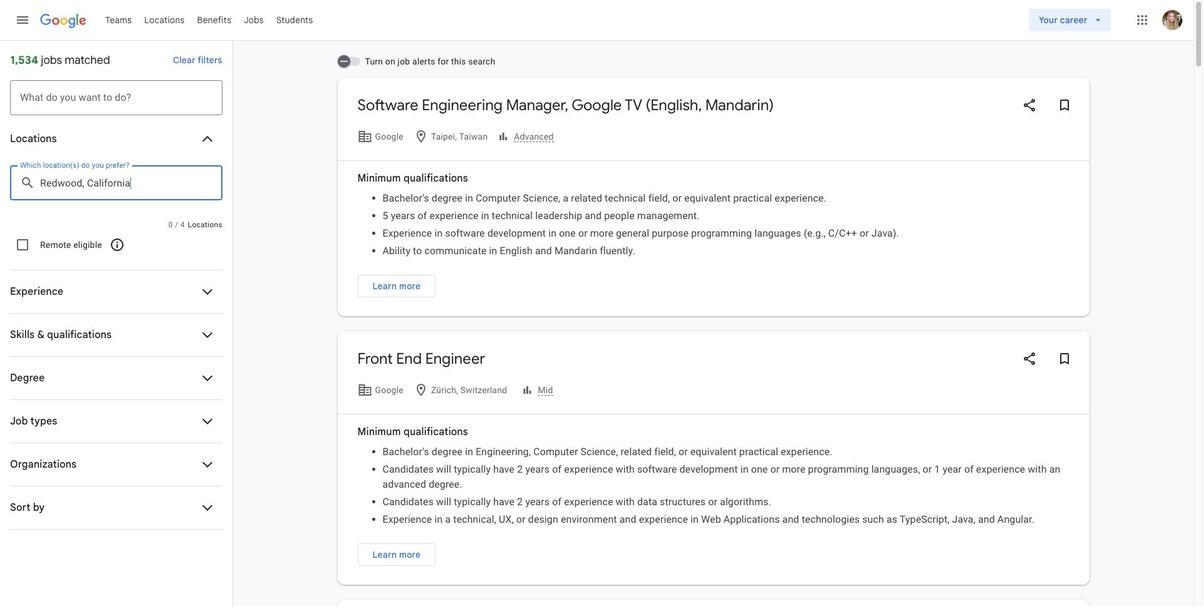 Task type: locate. For each thing, give the bounding box(es) containing it.
main menu image
[[15, 13, 30, 28]]

banner
[[0, 0, 1194, 41]]

learn more about remote eligibility image
[[102, 230, 132, 260]]

job filters element
[[8, 118, 222, 530]]

Which location(s) do you prefer working out of? text field
[[40, 165, 212, 201]]

Software engineering, Design, Sales, etc. text field
[[20, 80, 212, 115]]



Task type: vqa. For each thing, say whether or not it's contained in the screenshot.
Mid, Learn more about experience filters. image
yes



Task type: describe. For each thing, give the bounding box(es) containing it.
advanced, learn more about experience filters. image
[[497, 122, 554, 152]]

mid, learn more about experience filters. image
[[517, 375, 558, 405]]



